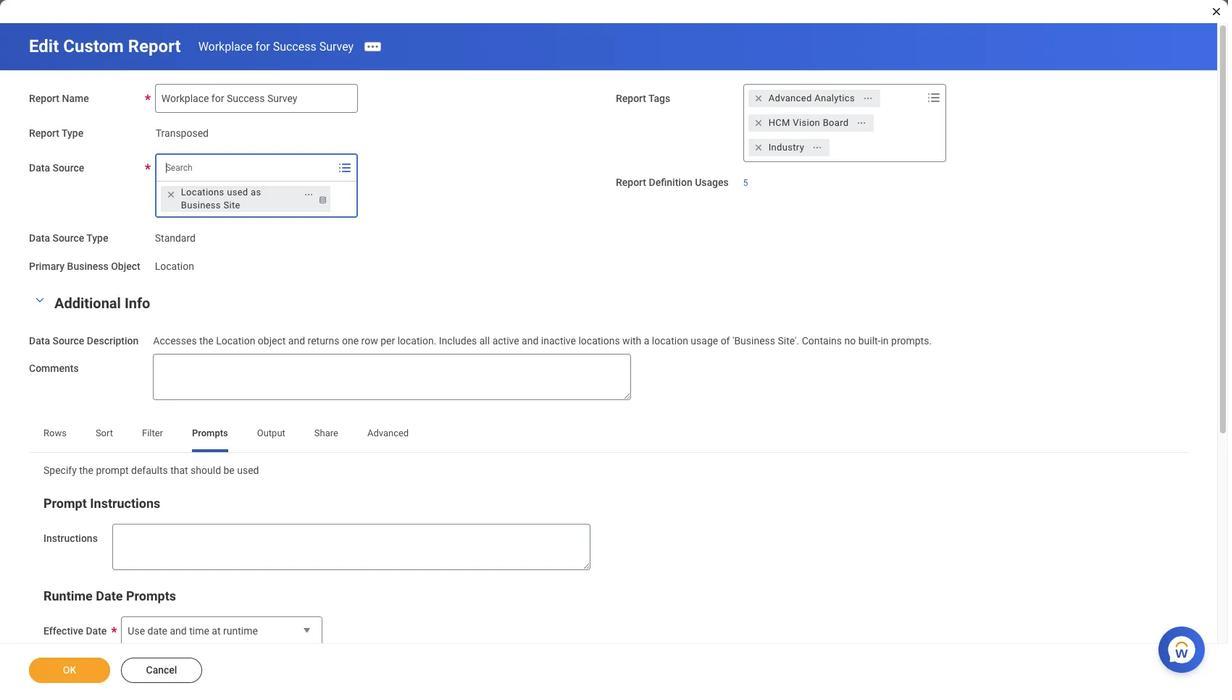 Task type: vqa. For each thing, say whether or not it's contained in the screenshot.
Report
yes



Task type: describe. For each thing, give the bounding box(es) containing it.
accesses the location object and returns one row per location. includes all active and inactive locations with a location usage of 'business site'. contains no built-in prompts.
[[153, 335, 932, 347]]

location
[[652, 335, 688, 347]]

tab list inside edit custom report main content
[[29, 418, 1188, 453]]

5
[[743, 178, 748, 188]]

additional info group
[[29, 292, 1188, 401]]

returns
[[308, 335, 339, 347]]

prompts inside tab list
[[192, 428, 228, 439]]

workplace for success survey
[[198, 39, 354, 53]]

hcm vision board element
[[768, 117, 849, 130]]

report for report type
[[29, 128, 59, 139]]

additional info button
[[54, 295, 150, 312]]

sort
[[96, 428, 113, 439]]

data for data source description
[[29, 335, 50, 347]]

name
[[62, 93, 89, 104]]

one
[[342, 335, 359, 347]]

object
[[111, 261, 140, 272]]

vision
[[793, 117, 820, 128]]

output
[[257, 428, 285, 439]]

report for report name
[[29, 93, 59, 104]]

location.
[[397, 335, 436, 347]]

custom
[[63, 36, 124, 57]]

includes
[[439, 335, 477, 347]]

location element
[[155, 258, 194, 272]]

per
[[380, 335, 395, 347]]

info
[[125, 295, 150, 312]]

advanced for advanced
[[367, 428, 409, 439]]

prompt
[[43, 496, 87, 511]]

site'.
[[778, 335, 799, 347]]

report type
[[29, 128, 83, 139]]

primary
[[29, 261, 65, 272]]

report name
[[29, 93, 89, 104]]

hcm
[[768, 117, 790, 128]]

be
[[224, 465, 235, 477]]

advanced analytics
[[768, 93, 855, 104]]

prompt instructions
[[43, 496, 160, 511]]

effective
[[43, 626, 83, 638]]

success
[[273, 39, 316, 53]]

description
[[87, 335, 139, 347]]

contains
[[802, 335, 842, 347]]

related actions image for industry
[[812, 143, 822, 153]]

in
[[881, 335, 889, 347]]

prompts inside "group"
[[126, 589, 176, 604]]

no
[[844, 335, 856, 347]]

prompt instructions button
[[43, 496, 160, 511]]

1 vertical spatial type
[[86, 233, 108, 244]]

source for data source description
[[52, 335, 84, 347]]

'business
[[732, 335, 775, 347]]

comments
[[29, 363, 79, 375]]

runtime date prompts
[[43, 589, 176, 604]]

and inside popup button
[[170, 626, 187, 638]]

source for data source type
[[52, 233, 84, 244]]

items selected list box
[[744, 87, 924, 159]]

Comments text field
[[153, 354, 631, 401]]

date
[[147, 626, 167, 638]]

Instructions text field
[[112, 525, 590, 571]]

survey
[[319, 39, 354, 53]]

related actions image for locations used as business site
[[303, 190, 314, 200]]

data source type
[[29, 233, 108, 244]]

cancel
[[146, 665, 177, 677]]

industry
[[768, 142, 804, 153]]

x small image for hcm vision board
[[751, 116, 766, 130]]

x small image for industry
[[751, 141, 766, 155]]

cancel button
[[121, 659, 202, 684]]

workplace for success survey element
[[198, 39, 354, 53]]

ok
[[63, 665, 76, 677]]

time
[[189, 626, 209, 638]]

advanced analytics element
[[768, 92, 855, 105]]

prompt instructions group
[[43, 496, 1174, 571]]

data for data source
[[29, 162, 50, 174]]

usages
[[695, 177, 729, 188]]

analytics
[[814, 93, 855, 104]]

specify the prompt defaults that should be used
[[43, 465, 259, 477]]

data source type element
[[155, 224, 196, 245]]

report right custom
[[128, 36, 181, 57]]

0 vertical spatial location
[[155, 261, 194, 272]]

object
[[258, 335, 286, 347]]

for
[[255, 39, 270, 53]]

advanced analytics, press delete to clear value. option
[[748, 90, 880, 107]]

5 button
[[743, 177, 750, 189]]



Task type: locate. For each thing, give the bounding box(es) containing it.
0 horizontal spatial business
[[67, 261, 108, 272]]

1 vertical spatial data
[[29, 233, 50, 244]]

the for location
[[199, 335, 214, 347]]

related actions image down hcm vision board, press delete to clear value. option
[[812, 143, 822, 153]]

1 horizontal spatial type
[[86, 233, 108, 244]]

source up comments
[[52, 335, 84, 347]]

advanced for advanced analytics
[[768, 93, 812, 104]]

0 vertical spatial advanced
[[768, 93, 812, 104]]

hcm vision board, press delete to clear value. option
[[748, 114, 874, 132]]

1 vertical spatial prompts
[[126, 589, 176, 604]]

0 vertical spatial data
[[29, 162, 50, 174]]

locations used as business site
[[181, 187, 261, 211]]

date right effective
[[86, 626, 107, 638]]

1 vertical spatial instructions
[[43, 533, 98, 545]]

related actions image
[[863, 93, 873, 103], [857, 118, 867, 128], [812, 143, 822, 153], [303, 190, 314, 200]]

business down data source type
[[67, 261, 108, 272]]

chevron down image
[[31, 295, 49, 305]]

0 vertical spatial used
[[227, 187, 248, 198]]

x small image
[[751, 116, 766, 130], [751, 141, 766, 155], [164, 188, 178, 202]]

advanced up hcm
[[768, 93, 812, 104]]

site
[[223, 200, 240, 211]]

report for report tags
[[616, 93, 646, 104]]

0 horizontal spatial and
[[170, 626, 187, 638]]

use date and time at runtime
[[128, 626, 258, 638]]

instructions
[[90, 496, 160, 511], [43, 533, 98, 545]]

0 horizontal spatial advanced
[[367, 428, 409, 439]]

location left object
[[216, 335, 255, 347]]

and right object
[[288, 335, 305, 347]]

locations used as business site element
[[181, 186, 295, 212]]

edit custom report dialog
[[0, 0, 1228, 697]]

inactive
[[541, 335, 576, 347]]

runtime date prompts group
[[43, 588, 1174, 681]]

should
[[191, 465, 221, 477]]

specify
[[43, 465, 77, 477]]

report left definition
[[616, 177, 646, 188]]

that
[[170, 465, 188, 477]]

1 vertical spatial location
[[216, 335, 255, 347]]

Data Source field
[[156, 155, 356, 181]]

1 data from the top
[[29, 162, 50, 174]]

1 vertical spatial x small image
[[751, 141, 766, 155]]

workplace
[[198, 39, 253, 53]]

2 vertical spatial x small image
[[164, 188, 178, 202]]

runtime date prompts button
[[43, 589, 176, 604]]

x small image inside hcm vision board, press delete to clear value. option
[[751, 116, 766, 130]]

source down report type on the left top of page
[[52, 162, 84, 174]]

0 horizontal spatial the
[[79, 465, 93, 477]]

board
[[823, 117, 849, 128]]

advanced inside option
[[768, 93, 812, 104]]

1 vertical spatial business
[[67, 261, 108, 272]]

report definition usages
[[616, 177, 729, 188]]

edit custom report main content
[[0, 23, 1228, 697]]

1 vertical spatial source
[[52, 233, 84, 244]]

prompts up date
[[126, 589, 176, 604]]

1 horizontal spatial and
[[288, 335, 305, 347]]

0 vertical spatial instructions
[[90, 496, 160, 511]]

prompts image
[[925, 89, 942, 106]]

2 source from the top
[[52, 233, 84, 244]]

and right date
[[170, 626, 187, 638]]

data down report type on the left top of page
[[29, 162, 50, 174]]

related actions image right analytics
[[863, 93, 873, 103]]

report left name
[[29, 93, 59, 104]]

runtime
[[43, 589, 93, 604]]

share
[[314, 428, 338, 439]]

data inside additional info 'group'
[[29, 335, 50, 347]]

of
[[721, 335, 730, 347]]

report tags
[[616, 93, 670, 104]]

source
[[52, 162, 84, 174], [52, 233, 84, 244], [52, 335, 84, 347]]

type down name
[[62, 128, 83, 139]]

prompts up should
[[192, 428, 228, 439]]

2 data from the top
[[29, 233, 50, 244]]

effective date
[[43, 626, 107, 638]]

date
[[96, 589, 123, 604], [86, 626, 107, 638]]

all
[[479, 335, 490, 347]]

tags
[[648, 93, 670, 104]]

the left prompt
[[79, 465, 93, 477]]

0 vertical spatial business
[[181, 200, 221, 211]]

date right the runtime
[[96, 589, 123, 604]]

accesses
[[153, 335, 197, 347]]

0 vertical spatial source
[[52, 162, 84, 174]]

the inside additional info 'group'
[[199, 335, 214, 347]]

location
[[155, 261, 194, 272], [216, 335, 255, 347]]

date for effective
[[86, 626, 107, 638]]

with
[[622, 335, 641, 347]]

1 horizontal spatial advanced
[[768, 93, 812, 104]]

the for prompt
[[79, 465, 93, 477]]

report left tags
[[616, 93, 646, 104]]

standard
[[155, 233, 196, 244]]

prompt
[[96, 465, 129, 477]]

edit custom report
[[29, 36, 181, 57]]

definition
[[649, 177, 692, 188]]

x small image left the industry element
[[751, 141, 766, 155]]

tab list
[[29, 418, 1188, 453]]

used up site
[[227, 187, 248, 198]]

3 data from the top
[[29, 335, 50, 347]]

as
[[251, 187, 261, 198]]

related actions image inside industry, press delete to clear value. option
[[812, 143, 822, 153]]

used
[[227, 187, 248, 198], [237, 465, 259, 477]]

0 horizontal spatial type
[[62, 128, 83, 139]]

0 horizontal spatial location
[[155, 261, 194, 272]]

x small image left locations
[[164, 188, 178, 202]]

data for data source type
[[29, 233, 50, 244]]

hcm vision board
[[768, 117, 849, 128]]

related actions image for hcm vision board
[[857, 118, 867, 128]]

prompts.
[[891, 335, 932, 347]]

related actions image right as
[[303, 190, 314, 200]]

0 horizontal spatial prompts
[[126, 589, 176, 604]]

workday assistant region
[[1158, 622, 1211, 674]]

date for runtime
[[96, 589, 123, 604]]

1 horizontal spatial location
[[216, 335, 255, 347]]

usage
[[691, 335, 718, 347]]

row
[[361, 335, 378, 347]]

0 vertical spatial x small image
[[751, 116, 766, 130]]

industry element
[[768, 141, 804, 154]]

business down locations
[[181, 200, 221, 211]]

filter
[[142, 428, 163, 439]]

0 vertical spatial date
[[96, 589, 123, 604]]

advanced
[[768, 93, 812, 104], [367, 428, 409, 439]]

type up 'primary business object'
[[86, 233, 108, 244]]

and right active
[[522, 335, 539, 347]]

0 vertical spatial prompts
[[192, 428, 228, 439]]

primary business object
[[29, 261, 140, 272]]

edit
[[29, 36, 59, 57]]

1 horizontal spatial prompts
[[192, 428, 228, 439]]

ok button
[[29, 659, 110, 684]]

2 vertical spatial source
[[52, 335, 84, 347]]

1 vertical spatial used
[[237, 465, 259, 477]]

prompts
[[192, 428, 228, 439], [126, 589, 176, 604]]

at
[[212, 626, 221, 638]]

location down standard
[[155, 261, 194, 272]]

data
[[29, 162, 50, 174], [29, 233, 50, 244], [29, 335, 50, 347]]

locations
[[181, 187, 224, 198]]

business inside locations used as business site
[[181, 200, 221, 211]]

x small image
[[751, 91, 766, 106]]

industry, press delete to clear value. option
[[748, 139, 830, 156]]

related actions image inside hcm vision board, press delete to clear value. option
[[857, 118, 867, 128]]

2 vertical spatial data
[[29, 335, 50, 347]]

related actions image inside locations used as business site, press delete to clear value. option
[[303, 190, 314, 200]]

1 vertical spatial the
[[79, 465, 93, 477]]

report
[[128, 36, 181, 57], [29, 93, 59, 104], [616, 93, 646, 104], [29, 128, 59, 139], [616, 177, 646, 188]]

related actions image right board
[[857, 118, 867, 128]]

close edit custom report image
[[1211, 6, 1222, 17]]

related actions image inside advanced analytics, press delete to clear value. option
[[863, 93, 873, 103]]

a
[[644, 335, 649, 347]]

prompts image
[[336, 159, 353, 177]]

report up data source
[[29, 128, 59, 139]]

2 horizontal spatial and
[[522, 335, 539, 347]]

additional info
[[54, 295, 150, 312]]

source up 'primary business object'
[[52, 233, 84, 244]]

location inside additional info 'group'
[[216, 335, 255, 347]]

3 source from the top
[[52, 335, 84, 347]]

defaults
[[131, 465, 168, 477]]

business
[[181, 200, 221, 211], [67, 261, 108, 272]]

used inside locations used as business site
[[227, 187, 248, 198]]

data up primary
[[29, 233, 50, 244]]

0 vertical spatial the
[[199, 335, 214, 347]]

data up comments
[[29, 335, 50, 347]]

locations used as business site, press delete to clear value. option
[[161, 186, 330, 212]]

source for data source
[[52, 162, 84, 174]]

1 horizontal spatial business
[[181, 200, 221, 211]]

x small image inside industry, press delete to clear value. option
[[751, 141, 766, 155]]

data source
[[29, 162, 84, 174]]

advanced down the comments text field
[[367, 428, 409, 439]]

data source description
[[29, 335, 139, 347]]

Report Name text field
[[155, 84, 358, 113]]

type
[[62, 128, 83, 139], [86, 233, 108, 244]]

use
[[128, 626, 145, 638]]

1 vertical spatial advanced
[[367, 428, 409, 439]]

1 source from the top
[[52, 162, 84, 174]]

source inside additional info 'group'
[[52, 335, 84, 347]]

locations
[[578, 335, 620, 347]]

use date and time at runtime button
[[121, 617, 323, 647]]

active
[[492, 335, 519, 347]]

x small image inside locations used as business site, press delete to clear value. option
[[164, 188, 178, 202]]

x small image for locations used as business site
[[164, 188, 178, 202]]

the right accesses
[[199, 335, 214, 347]]

used right be
[[237, 465, 259, 477]]

runtime
[[223, 626, 258, 638]]

x small image left hcm
[[751, 116, 766, 130]]

rows
[[43, 428, 67, 439]]

built-
[[858, 335, 881, 347]]

related actions image for advanced analytics
[[863, 93, 873, 103]]

tab list containing rows
[[29, 418, 1188, 453]]

0 vertical spatial type
[[62, 128, 83, 139]]

the
[[199, 335, 214, 347], [79, 465, 93, 477]]

report for report definition usages
[[616, 177, 646, 188]]

1 vertical spatial date
[[86, 626, 107, 638]]

additional
[[54, 295, 121, 312]]

1 horizontal spatial the
[[199, 335, 214, 347]]



